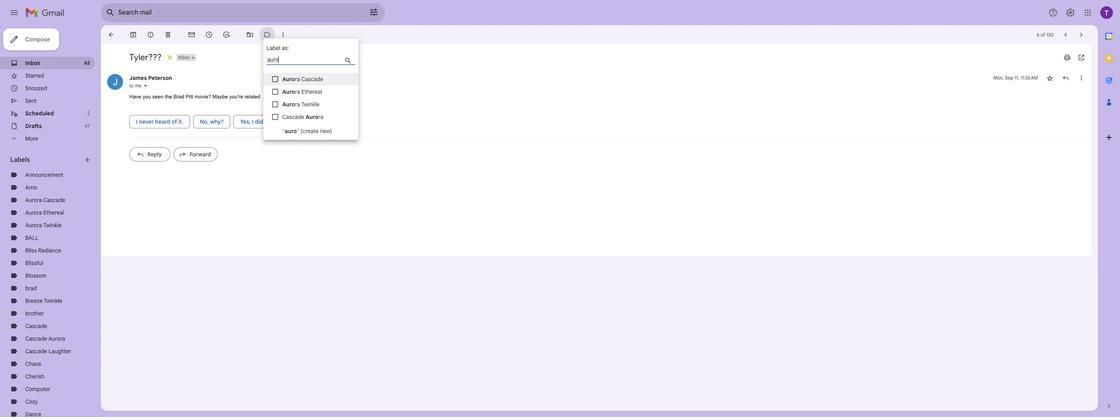 Task type: vqa. For each thing, say whether or not it's contained in the screenshot.
Progress Report TIM BURTON
no



Task type: locate. For each thing, give the bounding box(es) containing it.
aurora down arno
[[25, 197, 42, 204]]

ethereal down auro ra cascade
[[302, 88, 322, 95]]

1 i from the left
[[136, 118, 138, 125]]

inbox
[[178, 54, 190, 60], [25, 60, 40, 67]]

have
[[129, 94, 141, 100]]

1 horizontal spatial i
[[252, 118, 254, 125]]

11:26 am
[[1021, 75, 1039, 81]]

Search mail text field
[[118, 9, 347, 17]]

1 horizontal spatial inbox
[[178, 54, 190, 60]]

cascade laughter
[[25, 348, 71, 355]]

did.
[[255, 118, 265, 125]]

2 vertical spatial twinkle
[[44, 298, 62, 305]]

inbox up starred link
[[25, 60, 40, 67]]

cascade for cascade laughter
[[25, 348, 47, 355]]

" down cascade auro ra
[[282, 128, 285, 135]]

aurora up aurora twinkle 'link'
[[25, 209, 42, 217]]

tab list
[[1098, 25, 1121, 389]]

announcement link
[[25, 172, 63, 179]]

sent
[[25, 97, 37, 105]]

compose button
[[3, 28, 59, 50]]

auro for ra twinkle
[[282, 101, 295, 108]]

more image
[[279, 31, 287, 39]]

back to inbox image
[[107, 31, 115, 39]]

aurora
[[25, 197, 42, 204], [25, 209, 42, 217], [25, 222, 42, 229], [48, 336, 65, 343]]

2 i from the left
[[252, 118, 254, 125]]

me
[[135, 83, 142, 89]]

cascade for cascade
[[25, 323, 47, 330]]

0 horizontal spatial inbox
[[25, 60, 40, 67]]

cascade aurora
[[25, 336, 65, 343]]

movie?
[[195, 94, 211, 100]]

labels navigation
[[0, 25, 101, 418]]

i left did.
[[252, 118, 254, 125]]

inbox for inbox button
[[178, 54, 190, 60]]

ra for ra twinkle
[[295, 101, 300, 108]]

chaos link
[[25, 361, 41, 368]]

labels
[[10, 156, 30, 164]]

computer link
[[25, 386, 50, 393]]

reply
[[147, 151, 162, 158]]

starred link
[[25, 72, 44, 79]]

cascade up auro
[[282, 114, 304, 121]]

it.
[[178, 118, 184, 125]]

cascade up auro ra ethereal
[[301, 76, 323, 83]]

advanced search options image
[[366, 4, 382, 20]]

twinkle up cascade auro ra
[[301, 101, 320, 108]]

the
[[165, 94, 172, 100]]

aurora cascade
[[25, 197, 65, 204]]

1 vertical spatial ethereal
[[43, 209, 64, 217]]

brother
[[25, 310, 44, 318]]

ra down auro ra ethereal
[[295, 101, 300, 108]]

to me
[[129, 83, 142, 89]]

mon, sep 11, 11:26 am
[[994, 75, 1039, 81]]

not starred image
[[1046, 74, 1054, 82]]

tyler???
[[129, 52, 162, 63]]

arno link
[[25, 184, 37, 191]]

of left it.
[[172, 118, 177, 125]]

" left (create
[[297, 128, 299, 135]]

cascade down "cascade" link
[[25, 336, 47, 343]]

no,
[[200, 118, 209, 125]]

ra up auro ra ethereal
[[295, 76, 300, 83]]

aurora twinkle
[[25, 222, 62, 229]]

label
[[267, 45, 280, 52]]

auro ra twinkle
[[282, 101, 320, 108]]

auro for ra ethereal
[[282, 88, 295, 95]]

0 vertical spatial of
[[1041, 32, 1046, 38]]

ra up auro ra twinkle
[[295, 88, 300, 95]]

snoozed
[[25, 85, 47, 92]]

brad
[[174, 94, 184, 100]]

computer
[[25, 386, 50, 393]]

0 horizontal spatial i
[[136, 118, 138, 125]]

i inside button
[[252, 118, 254, 125]]

blossom link
[[25, 273, 46, 280]]

cascade up chaos
[[25, 348, 47, 355]]

report spam image
[[147, 31, 155, 39]]

ra up new) at the left
[[318, 114, 324, 121]]

blossom
[[25, 273, 46, 280]]

0 horizontal spatial "
[[282, 128, 285, 135]]

130
[[1047, 32, 1054, 38]]

main menu image
[[9, 8, 19, 17]]

inbox inside labels navigation
[[25, 60, 40, 67]]

" auro " (create new)
[[282, 128, 332, 135]]

1 vertical spatial twinkle
[[43, 222, 62, 229]]

auro ra cascade
[[282, 76, 323, 83]]

cascade laughter link
[[25, 348, 71, 355]]

inbox link
[[25, 60, 40, 67]]

ethereal inside labels navigation
[[43, 209, 64, 217]]

search mail image
[[103, 6, 118, 20]]

auro down auro ra ethereal
[[282, 101, 295, 108]]

i
[[136, 118, 138, 125], [252, 118, 254, 125]]

inbox down mark as unread image
[[178, 54, 190, 60]]

sent link
[[25, 97, 37, 105]]

aurora for aurora ethereal
[[25, 209, 42, 217]]

1 horizontal spatial ethereal
[[302, 88, 322, 95]]

no, why? button
[[193, 115, 231, 128]]

0 horizontal spatial ethereal
[[43, 209, 64, 217]]

new)
[[320, 128, 332, 135]]

cascade down brother on the bottom of the page
[[25, 323, 47, 330]]

twinkle right breeze
[[44, 298, 62, 305]]

0 horizontal spatial of
[[172, 118, 177, 125]]

newer image
[[1062, 31, 1070, 39]]

scheduled link
[[25, 110, 54, 117]]

1 vertical spatial of
[[172, 118, 177, 125]]

aurora cascade link
[[25, 197, 65, 204]]

1 horizontal spatial of
[[1041, 32, 1046, 38]]

i left never at the top left of the page
[[136, 118, 138, 125]]

cozy
[[25, 399, 38, 406]]

related
[[245, 94, 260, 100]]

bliss radiance link
[[25, 247, 61, 254]]

twinkle down aurora ethereal link
[[43, 222, 62, 229]]

scheduled
[[25, 110, 54, 117]]

peterson
[[148, 75, 172, 82]]

aurora twinkle link
[[25, 222, 62, 229]]

twinkle for aurora twinkle
[[43, 222, 62, 229]]

breeze twinkle link
[[25, 298, 62, 305]]

mon, sep 11, 11:26 am cell
[[994, 74, 1039, 82]]

of
[[1041, 32, 1046, 38], [172, 118, 177, 125]]

forward link
[[174, 147, 218, 162]]

aurora for aurora cascade
[[25, 197, 42, 204]]

brother link
[[25, 310, 44, 318]]

label as:
[[267, 45, 289, 52]]

"
[[282, 128, 285, 135], [297, 128, 299, 135]]

1 horizontal spatial "
[[297, 128, 299, 135]]

aurora ethereal link
[[25, 209, 64, 217]]

auro up auro ra ethereal
[[282, 76, 295, 83]]

snoozed link
[[25, 85, 47, 92]]

cascade auro ra
[[282, 114, 324, 121]]

(create
[[301, 128, 319, 135]]

announcement
[[25, 172, 63, 179]]

james
[[129, 75, 147, 82]]

james peterson
[[129, 75, 172, 82]]

seen
[[152, 94, 164, 100]]

ethereal
[[302, 88, 322, 95], [43, 209, 64, 217]]

ra for ra ethereal
[[295, 88, 300, 95]]

arno
[[25, 184, 37, 191]]

ethereal down aurora cascade
[[43, 209, 64, 217]]

drafts link
[[25, 123, 42, 130]]

archive image
[[129, 31, 137, 39]]

of right the "6"
[[1041, 32, 1046, 38]]

cascade for cascade aurora
[[25, 336, 47, 343]]

inbox inside button
[[178, 54, 190, 60]]

twinkle for breeze twinkle
[[44, 298, 62, 305]]

bliss
[[25, 247, 37, 254]]

auro up auro ra twinkle
[[282, 88, 295, 95]]

62
[[84, 60, 90, 66]]

show details image
[[143, 84, 148, 88]]

yes,
[[240, 118, 251, 125]]

settings image
[[1066, 8, 1076, 17]]

0 vertical spatial ethereal
[[302, 88, 322, 95]]

auro
[[282, 76, 295, 83], [282, 88, 295, 95], [282, 101, 295, 108], [306, 114, 318, 121]]

cascade
[[301, 76, 323, 83], [282, 114, 304, 121], [43, 197, 65, 204], [25, 323, 47, 330], [25, 336, 47, 343], [25, 348, 47, 355]]

aurora up ball
[[25, 222, 42, 229]]

of inside "i never heard of it." button
[[172, 118, 177, 125]]

you
[[143, 94, 151, 100]]

None search field
[[101, 3, 385, 22]]



Task type: describe. For each thing, give the bounding box(es) containing it.
ra for ra cascade
[[295, 76, 300, 83]]

mon,
[[994, 75, 1004, 81]]

have you seen the brad pitt movie? maybe you're related
[[129, 94, 260, 100]]

breeze twinkle
[[25, 298, 62, 305]]

Not starred checkbox
[[1046, 74, 1054, 82]]

cherish link
[[25, 374, 45, 381]]

no, why?
[[200, 118, 224, 125]]

labels heading
[[10, 156, 84, 164]]

aurora for aurora twinkle
[[25, 222, 42, 229]]

move to image
[[246, 31, 254, 39]]

you're
[[229, 94, 243, 100]]

yes, i did. button
[[234, 115, 272, 128]]

cascade link
[[25, 323, 47, 330]]

cascade up aurora ethereal link
[[43, 197, 65, 204]]

auro ra ethereal
[[282, 88, 322, 95]]

starred
[[25, 72, 44, 79]]

sep
[[1006, 75, 1014, 81]]

aurora up laughter
[[48, 336, 65, 343]]

auro for ra cascade
[[282, 76, 295, 83]]

aurora ethereal
[[25, 209, 64, 217]]

1 " from the left
[[282, 128, 285, 135]]

heard
[[155, 118, 170, 125]]

auro
[[285, 128, 297, 135]]

why?
[[210, 118, 224, 125]]

never
[[139, 118, 154, 125]]

brad
[[25, 285, 37, 292]]

forward
[[190, 151, 211, 158]]

reply link
[[129, 147, 170, 162]]

yes, i did.
[[240, 118, 265, 125]]

maybe
[[213, 94, 228, 100]]

support image
[[1049, 8, 1058, 17]]

to
[[129, 83, 134, 89]]

inbox button
[[177, 54, 191, 61]]

brad link
[[25, 285, 37, 292]]

gmail image
[[25, 5, 68, 21]]

cherish
[[25, 374, 45, 381]]

inbox for inbox link
[[25, 60, 40, 67]]

cozy link
[[25, 399, 38, 406]]

bliss radiance
[[25, 247, 61, 254]]

i never heard of it. button
[[129, 115, 190, 128]]

more button
[[0, 133, 95, 145]]

Label-as menu open text field
[[267, 55, 370, 65]]

ball
[[25, 235, 38, 242]]

blissful link
[[25, 260, 43, 267]]

drafts
[[25, 123, 42, 130]]

47
[[85, 123, 90, 129]]

11,
[[1015, 75, 1020, 81]]

as:
[[282, 45, 289, 52]]

auro up (create
[[306, 114, 318, 121]]

delete image
[[164, 31, 172, 39]]

6
[[1037, 32, 1040, 38]]

compose
[[25, 36, 50, 43]]

6 of 130
[[1037, 32, 1054, 38]]

laughter
[[49, 348, 71, 355]]

chaos
[[25, 361, 41, 368]]

older image
[[1078, 31, 1086, 39]]

2 " from the left
[[297, 128, 299, 135]]

ball link
[[25, 235, 38, 242]]

pitt
[[186, 94, 193, 100]]

mark as unread image
[[188, 31, 196, 39]]

snooze image
[[205, 31, 213, 39]]

add to tasks image
[[222, 31, 230, 39]]

i never heard of it.
[[136, 118, 184, 125]]

2
[[87, 110, 90, 116]]

0 vertical spatial twinkle
[[301, 101, 320, 108]]

breeze
[[25, 298, 43, 305]]

cascade for cascade auro ra
[[282, 114, 304, 121]]

cascade aurora link
[[25, 336, 65, 343]]

i inside button
[[136, 118, 138, 125]]

labels image
[[263, 31, 271, 39]]

more
[[25, 135, 38, 142]]



